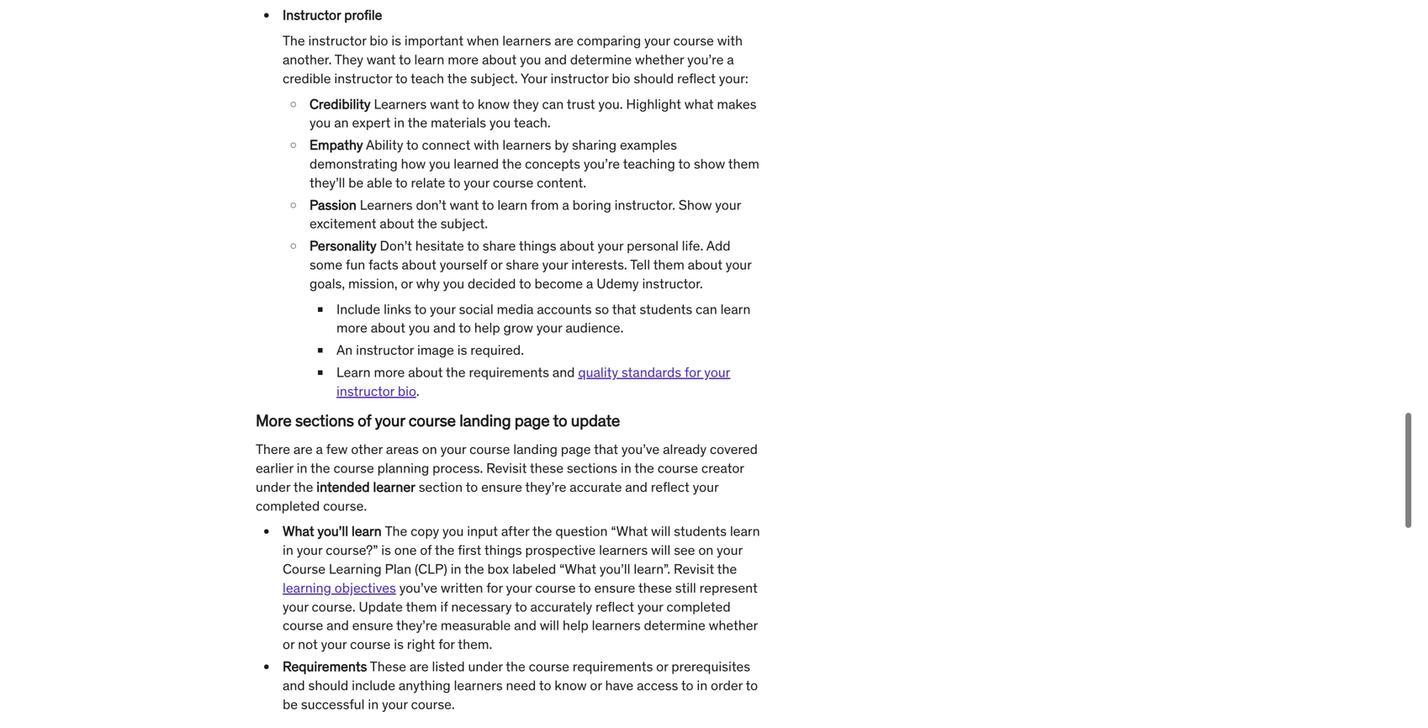 Task type: describe. For each thing, give the bounding box(es) containing it.
you've inside there are a few other areas on your course landing page that you've already covered earlier in the course planning process. revisit these sections in the course creator under the
[[622, 441, 660, 458]]

course inside requirements these are listed under the course requirements or prerequisites and should include anything learners need to know or have access to in order to be successful in your course.
[[529, 658, 569, 675]]

want inside the learners don't want to learn from a boring instructor. show your excitement about the subject.
[[450, 196, 479, 213]]

to up accurately
[[579, 579, 591, 597]]

or left "have"
[[590, 677, 602, 694]]

in down prerequisites
[[697, 677, 708, 694]]

and down accurately
[[514, 617, 537, 634]]

listed
[[432, 658, 465, 675]]

ensure inside section to ensure they're accurate and reflect your completed course.
[[481, 479, 522, 496]]

by
[[555, 136, 569, 154]]

prerequisites
[[671, 658, 750, 675]]

the inside the learners want to know they can trust you. highlight what makes you an expert in the materials you teach.
[[408, 114, 427, 131]]

in up written
[[451, 561, 461, 578]]

in inside the learners want to know they can trust you. highlight what makes you an expert in the materials you teach.
[[394, 114, 405, 131]]

learners inside requirements these are listed under the course requirements or prerequisites and should include anything learners need to know or have access to in order to be successful in your course.
[[454, 677, 503, 694]]

revisit inside there are a few other areas on your course landing page that you've already covered earlier in the course planning process. revisit these sections in the course creator under the
[[486, 460, 527, 477]]

and left quality
[[552, 364, 575, 381]]

instructor inside quality standards for your instructor bio
[[336, 383, 395, 400]]

tell
[[630, 256, 650, 273]]

you've written for your course to ensure these still represent your course. update them if necessary to accurately reflect your completed course and ensure they're measurable and will help learners determine whether or not your course is right for them.
[[283, 579, 758, 653]]

course up process.
[[469, 441, 510, 458]]

the up represent
[[717, 561, 737, 578]]

2 vertical spatial more
[[374, 364, 405, 381]]

0 vertical spatial of
[[358, 410, 371, 430]]

course up intended
[[333, 460, 374, 477]]

2 vertical spatial for
[[438, 636, 455, 653]]

your inside quality standards for your instructor bio
[[704, 364, 730, 381]]

standards
[[622, 364, 681, 381]]

prospective
[[525, 542, 596, 559]]

to up teach
[[399, 51, 411, 68]]

the down few
[[310, 460, 330, 477]]

demonstrating
[[310, 155, 398, 172]]

the inside ability to connect with learners by sharing examples demonstrating how you learned the concepts you're teaching to show them they'll be able to relate to your course content.
[[502, 155, 522, 172]]

connect
[[422, 136, 471, 154]]

about up why
[[402, 256, 436, 273]]

credible
[[283, 70, 331, 87]]

to right need
[[539, 677, 551, 694]]

the inside requirements these are listed under the course requirements or prerequisites and should include anything learners need to know or have access to in order to be successful in your course.
[[506, 658, 526, 675]]

them.
[[458, 636, 492, 653]]

learn up the course?"
[[352, 523, 382, 540]]

you'll inside the copy you input after the question "what will students learn in your course?" is one of the first things prospective learners will see on your course learning plan (clp) in the box labeled "what you'll learn". revisit the learning objectives
[[600, 561, 630, 578]]

planning
[[377, 460, 429, 477]]

to right access
[[681, 677, 694, 694]]

they'll
[[310, 174, 345, 191]]

required.
[[470, 342, 524, 359]]

the down first
[[464, 561, 484, 578]]

to right necessary
[[515, 598, 527, 616]]

mission,
[[348, 275, 398, 292]]

is inside you've written for your course to ensure these still represent your course. update them if necessary to accurately reflect your completed course and ensure they're measurable and will help learners determine whether or not your course is right for them.
[[394, 636, 404, 653]]

you left the an
[[310, 114, 331, 131]]

help inside you've written for your course to ensure these still represent your course. update them if necessary to accurately reflect your completed course and ensure they're measurable and will help learners determine whether or not your course is right for them.
[[563, 617, 589, 634]]

the up (clp)
[[435, 542, 455, 559]]

know inside the learners want to know they can trust you. highlight what makes you an expert in the materials you teach.
[[478, 95, 510, 113]]

these inside there are a few other areas on your course landing page that you've already covered earlier in the course planning process. revisit these sections in the course creator under the
[[530, 460, 564, 477]]

can inside include links to your social media accounts so that students can learn more about you and to help grow your audience. an instructor image is required.
[[696, 301, 717, 318]]

include
[[352, 677, 395, 694]]

you inside don't hesitate to share things about your personal life. add some fun facts about yourself or share your interests. tell them about your goals, mission, or why you decided to become a udemy instructor.
[[443, 275, 464, 292]]

things inside the copy you input after the question "what will students learn in your course?" is one of the first things prospective learners will see on your course learning plan (clp) in the box labeled "what you'll learn". revisit the learning objectives
[[484, 542, 522, 559]]

what
[[283, 523, 314, 540]]

in down what
[[283, 542, 293, 559]]

so
[[595, 301, 609, 318]]

and down learning objectives link
[[327, 617, 349, 634]]

your up 'course'
[[297, 542, 323, 559]]

your down learn".
[[637, 598, 663, 616]]

0 vertical spatial requirements
[[469, 364, 549, 381]]

is inside the copy you input after the question "what will students learn in your course?" is one of the first things prospective learners will see on your course learning plan (clp) in the box labeled "what you'll learn". revisit the learning objectives
[[381, 542, 391, 559]]

learner
[[373, 479, 415, 496]]

your up become
[[542, 256, 568, 273]]

update
[[571, 410, 620, 430]]

instructor down they
[[334, 70, 392, 87]]

quality
[[578, 364, 618, 381]]

course. inside you've written for your course to ensure these still represent your course. update them if necessary to accurately reflect your completed course and ensure they're measurable and will help learners determine whether or not your course is right for them.
[[312, 598, 356, 616]]

you inside include links to your social media accounts so that students can learn more about you and to help grow your audience. an instructor image is required.
[[409, 319, 430, 337]]

.
[[416, 383, 420, 400]]

other
[[351, 441, 383, 458]]

udemy
[[597, 275, 639, 292]]

a inside don't hesitate to share things about your personal life. add some fun facts about yourself or share your interests. tell them about your goals, mission, or why you decided to become a udemy instructor.
[[586, 275, 593, 292]]

course. inside section to ensure they're accurate and reflect your completed course.
[[323, 497, 367, 515]]

box
[[487, 561, 509, 578]]

learn inside include links to your social media accounts so that students can learn more about you and to help grow your audience. an instructor image is required.
[[721, 301, 751, 318]]

to up yourself
[[467, 237, 479, 255]]

show
[[679, 196, 712, 213]]

the up prospective
[[532, 523, 552, 540]]

should inside requirements these are listed under the course requirements or prerequisites and should include anything learners need to know or have access to in order to be successful in your course.
[[308, 677, 348, 694]]

more inside instructor profile the instructor bio is important when learners are comparing your course with another. they want to learn more about you and determine whether you're a credible instructor to teach the subject. your instructor bio should reflect your:
[[448, 51, 479, 68]]

or up access
[[656, 658, 668, 675]]

them inside you've written for your course to ensure these still represent your course. update them if necessary to accurately reflect your completed course and ensure they're measurable and will help learners determine whether or not your course is right for them.
[[406, 598, 437, 616]]

1 vertical spatial "what
[[559, 561, 596, 578]]

in down include
[[368, 696, 379, 712]]

your up 'areas'
[[375, 410, 405, 430]]

from
[[531, 196, 559, 213]]

they
[[335, 51, 363, 68]]

2 horizontal spatial ensure
[[594, 579, 635, 597]]

are inside there are a few other areas on your course landing page that you've already covered earlier in the course planning process. revisit these sections in the course creator under the
[[293, 441, 313, 458]]

reflect inside section to ensure they're accurate and reflect your completed course.
[[651, 479, 690, 496]]

comparing
[[577, 32, 641, 49]]

requirements these are listed under the course requirements or prerequisites and should include anything learners need to know or have access to in order to be successful in your course.
[[283, 658, 758, 712]]

things inside don't hesitate to share things about your personal life. add some fun facts about yourself or share your interests. tell them about your goals, mission, or why you decided to become a udemy instructor.
[[519, 237, 556, 255]]

your down add
[[726, 256, 752, 273]]

access
[[637, 677, 678, 694]]

personality
[[310, 237, 377, 255]]

you left teach.
[[489, 114, 511, 131]]

still
[[675, 579, 696, 597]]

course. inside requirements these are listed under the course requirements or prerequisites and should include anything learners need to know or have access to in order to be successful in your course.
[[411, 696, 455, 712]]

about down life.
[[688, 256, 723, 273]]

why
[[416, 275, 440, 292]]

to inside the learners want to know they can trust you. highlight what makes you an expert in the materials you teach.
[[462, 95, 474, 113]]

learners want to know they can trust you. highlight what makes you an expert in the materials you teach.
[[310, 95, 757, 131]]

learners for expert
[[374, 95, 427, 113]]

sections inside there are a few other areas on your course landing page that you've already covered earlier in the course planning process. revisit these sections in the course creator under the
[[567, 460, 617, 477]]

you.
[[598, 95, 623, 113]]

have
[[605, 677, 634, 694]]

section to ensure they're accurate and reflect your completed course.
[[256, 479, 719, 515]]

teaching
[[623, 155, 675, 172]]

your down why
[[430, 301, 456, 318]]

course
[[283, 561, 326, 578]]

your inside there are a few other areas on your course landing page that you've already covered earlier in the course planning process. revisit these sections in the course creator under the
[[440, 441, 466, 458]]

you inside instructor profile the instructor bio is important when learners are comparing your course with another. they want to learn more about you and determine whether you're a credible instructor to teach the subject. your instructor bio should reflect your:
[[520, 51, 541, 68]]

learners inside the copy you input after the question "what will students learn in your course?" is one of the first things prospective learners will see on your course learning plan (clp) in the box labeled "what you'll learn". revisit the learning objectives
[[599, 542, 648, 559]]

0 vertical spatial page
[[515, 410, 550, 430]]

about inside instructor profile the instructor bio is important when learners are comparing your course with another. they want to learn more about you and determine whether you're a credible instructor to teach the subject. your instructor bio should reflect your:
[[482, 51, 517, 68]]

media
[[497, 301, 534, 318]]

trust
[[567, 95, 595, 113]]

links
[[384, 301, 411, 318]]

intended learner
[[316, 479, 415, 496]]

after
[[501, 523, 529, 540]]

1 vertical spatial will
[[651, 542, 671, 559]]

learn
[[336, 364, 371, 381]]

landing inside there are a few other areas on your course landing page that you've already covered earlier in the course planning process. revisit these sections in the course creator under the
[[513, 441, 558, 458]]

your inside instructor profile the instructor bio is important when learners are comparing your course with another. they want to learn more about you and determine whether you're a credible instructor to teach the subject. your instructor bio should reflect your:
[[644, 32, 670, 49]]

under inside there are a few other areas on your course landing page that you've already covered earlier in the course planning process. revisit these sections in the course creator under the
[[256, 479, 290, 496]]

instructor
[[283, 6, 341, 24]]

process.
[[432, 460, 483, 477]]

your up requirements
[[321, 636, 347, 653]]

subject. inside instructor profile the instructor bio is important when learners are comparing your course with another. they want to learn more about you and determine whether you're a credible instructor to teach the subject. your instructor bio should reflect your:
[[470, 70, 518, 87]]

you inside ability to connect with learners by sharing examples demonstrating how you learned the concepts you're teaching to show them they'll be able to relate to your course content.
[[429, 155, 450, 172]]

and inside section to ensure they're accurate and reflect your completed course.
[[625, 479, 648, 496]]

already
[[663, 441, 707, 458]]

with inside instructor profile the instructor bio is important when learners are comparing your course with another. they want to learn more about you and determine whether you're a credible instructor to teach the subject. your instructor bio should reflect your:
[[717, 32, 743, 49]]

0 vertical spatial share
[[483, 237, 516, 255]]

students for can
[[640, 301, 692, 318]]

need
[[506, 677, 536, 694]]

should inside instructor profile the instructor bio is important when learners are comparing your course with another. they want to learn more about you and determine whether you're a credible instructor to teach the subject. your instructor bio should reflect your:
[[634, 70, 674, 87]]

instructor profile the instructor bio is important when learners are comparing your course with another. they want to learn more about you and determine whether you're a credible instructor to teach the subject. your instructor bio should reflect your:
[[283, 6, 748, 87]]

0 horizontal spatial you'll
[[318, 523, 348, 540]]

become
[[535, 275, 583, 292]]

your inside ability to connect with learners by sharing examples demonstrating how you learned the concepts you're teaching to show them they'll be able to relate to your course content.
[[464, 174, 490, 191]]

what
[[685, 95, 714, 113]]

on inside the copy you input after the question "what will students learn in your course?" is one of the first things prospective learners will see on your course learning plan (clp) in the box labeled "what you'll learn". revisit the learning objectives
[[698, 542, 714, 559]]

when
[[467, 32, 499, 49]]

accounts
[[537, 301, 592, 318]]

your inside requirements these are listed under the course requirements or prerequisites and should include anything learners need to know or have access to in order to be successful in your course.
[[382, 696, 408, 712]]

these inside you've written for your course to ensure these still represent your course. update them if necessary to accurately reflect your completed course and ensure they're measurable and will help learners determine whether or not your course is right for them.
[[638, 579, 672, 597]]

about up the .
[[408, 364, 443, 381]]

the left creator
[[634, 460, 654, 477]]

your up 'interests.'
[[598, 237, 623, 255]]

whether inside you've written for your course to ensure these still represent your course. update them if necessary to accurately reflect your completed course and ensure they're measurable and will help learners determine whether or not your course is right for them.
[[709, 617, 758, 634]]

help inside include links to your social media accounts so that students can learn more about you and to help grow your audience. an instructor image is required.
[[474, 319, 500, 337]]

an
[[334, 114, 349, 131]]

your up represent
[[717, 542, 743, 559]]

in up accurate
[[621, 460, 632, 477]]

course up these in the left of the page
[[350, 636, 391, 653]]

page inside there are a few other areas on your course landing page that you've already covered earlier in the course planning process. revisit these sections in the course creator under the
[[561, 441, 591, 458]]

0 horizontal spatial landing
[[459, 410, 511, 430]]

don't hesitate to share things about your personal life. add some fun facts about yourself or share your interests. tell them about your goals, mission, or why you decided to become a udemy instructor.
[[310, 237, 752, 292]]

the inside instructor profile the instructor bio is important when learners are comparing your course with another. they want to learn more about you and determine whether you're a credible instructor to teach the subject. your instructor bio should reflect your:
[[283, 32, 305, 49]]

0 vertical spatial "what
[[611, 523, 648, 540]]

decided
[[468, 275, 516, 292]]

section
[[419, 479, 463, 496]]

show
[[694, 155, 725, 172]]

include
[[336, 301, 380, 318]]

your down labeled
[[506, 579, 532, 597]]

learners inside ability to connect with learners by sharing examples demonstrating how you learned the concepts you're teaching to show them they'll be able to relate to your course content.
[[503, 136, 551, 154]]

learn".
[[634, 561, 670, 578]]

to up media
[[519, 275, 531, 292]]

represent
[[700, 579, 758, 597]]

to left update in the left bottom of the page
[[553, 410, 567, 430]]

first
[[458, 542, 481, 559]]

there are a few other areas on your course landing page that you've already covered earlier in the course planning process. revisit these sections in the course creator under the
[[256, 441, 758, 496]]

students for learn
[[674, 523, 727, 540]]

course?"
[[326, 542, 378, 559]]

1 vertical spatial bio
[[612, 70, 630, 87]]

for for written
[[486, 579, 503, 597]]

learners inside instructor profile the instructor bio is important when learners are comparing your course with another. they want to learn more about you and determine whether you're a credible instructor to teach the subject. your instructor bio should reflect your:
[[502, 32, 551, 49]]

learning
[[283, 579, 331, 597]]

1 vertical spatial share
[[506, 256, 539, 273]]

know inside requirements these are listed under the course requirements or prerequisites and should include anything learners need to know or have access to in order to be successful in your course.
[[555, 677, 587, 694]]

more
[[256, 410, 292, 430]]

to left teach
[[395, 70, 408, 87]]

learning objectives link
[[283, 579, 396, 597]]

order
[[711, 677, 743, 694]]

instructor. inside don't hesitate to share things about your personal life. add some fun facts about yourself or share your interests. tell them about your goals, mission, or why you decided to become a udemy instructor.
[[642, 275, 703, 292]]

learners inside you've written for your course to ensure these still represent your course. update them if necessary to accurately reflect your completed course and ensure they're measurable and will help learners determine whether or not your course is right for them.
[[592, 617, 641, 634]]

can inside the learners want to know they can trust you. highlight what makes you an expert in the materials you teach.
[[542, 95, 564, 113]]

social
[[459, 301, 494, 318]]

necessary
[[451, 598, 512, 616]]



Task type: locate. For each thing, give the bounding box(es) containing it.
students inside include links to your social media accounts so that students can learn more about you and to help grow your audience. an instructor image is required.
[[640, 301, 692, 318]]

reflect
[[677, 70, 716, 87], [651, 479, 690, 496], [596, 598, 634, 616]]

is up learn more about the requirements and
[[457, 342, 467, 359]]

0 horizontal spatial help
[[474, 319, 500, 337]]

1 vertical spatial ensure
[[594, 579, 635, 597]]

instructor.
[[615, 196, 675, 213], [642, 275, 703, 292]]

learners inside the learners don't want to learn from a boring instructor. show your excitement about the subject.
[[360, 196, 413, 213]]

course up need
[[529, 658, 569, 675]]

under down them.
[[468, 658, 503, 675]]

learners up learn".
[[599, 542, 648, 559]]

your down accounts
[[536, 319, 562, 337]]

1 horizontal spatial are
[[410, 658, 429, 675]]

a up your:
[[727, 51, 734, 68]]

requirements
[[283, 658, 367, 675]]

goals,
[[310, 275, 345, 292]]

0 vertical spatial ensure
[[481, 479, 522, 496]]

revisit up still
[[674, 561, 714, 578]]

1 horizontal spatial you've
[[622, 441, 660, 458]]

is inside include links to your social media accounts so that students can learn more about you and to help grow your audience. an instructor image is required.
[[457, 342, 467, 359]]

on inside there are a few other areas on your course landing page that you've already covered earlier in the course planning process. revisit these sections in the course creator under the
[[422, 441, 437, 458]]

them
[[728, 155, 759, 172], [653, 256, 685, 273], [406, 598, 437, 616]]

learners down able
[[360, 196, 413, 213]]

course up accurately
[[535, 579, 576, 597]]

your right standards
[[704, 364, 730, 381]]

1 vertical spatial you'll
[[600, 561, 630, 578]]

1 horizontal spatial "what
[[611, 523, 648, 540]]

how
[[401, 155, 426, 172]]

you're up your:
[[687, 51, 724, 68]]

0 vertical spatial know
[[478, 95, 510, 113]]

1 vertical spatial them
[[653, 256, 685, 273]]

and inside instructor profile the instructor bio is important when learners are comparing your course with another. they want to learn more about you and determine whether you're a credible instructor to teach the subject. your instructor bio should reflect your:
[[544, 51, 567, 68]]

expert
[[352, 114, 391, 131]]

instructor
[[308, 32, 366, 49], [334, 70, 392, 87], [551, 70, 609, 87], [356, 342, 414, 359], [336, 383, 395, 400]]

course down the .
[[409, 410, 456, 430]]

1 horizontal spatial determine
[[644, 617, 706, 634]]

to right able
[[395, 174, 408, 191]]

1 vertical spatial the
[[385, 523, 407, 540]]

1 horizontal spatial sections
[[567, 460, 617, 477]]

1 horizontal spatial page
[[561, 441, 591, 458]]

to left show
[[678, 155, 691, 172]]

the inside the copy you input after the question "what will students learn in your course?" is one of the first things prospective learners will see on your course learning plan (clp) in the box labeled "what you'll learn". revisit the learning objectives
[[385, 523, 407, 540]]

these
[[370, 658, 406, 675]]

are inside requirements these are listed under the course requirements or prerequisites and should include anything learners need to know or have access to in order to be successful in your course.
[[410, 658, 429, 675]]

want inside the learners want to know they can trust you. highlight what makes you an expert in the materials you teach.
[[430, 95, 459, 113]]

2 vertical spatial are
[[410, 658, 429, 675]]

reflect inside you've written for your course to ensure these still represent your course. update them if necessary to accurately reflect your completed course and ensure they're measurable and will help learners determine whether or not your course is right for them.
[[596, 598, 634, 616]]

course. down intended
[[323, 497, 367, 515]]

be left successful
[[283, 696, 298, 712]]

1 vertical spatial reflect
[[651, 479, 690, 496]]

completed down still
[[667, 598, 731, 616]]

things
[[519, 237, 556, 255], [484, 542, 522, 559]]

2 horizontal spatial for
[[685, 364, 701, 381]]

0 vertical spatial students
[[640, 301, 692, 318]]

concepts
[[525, 155, 580, 172]]

about inside the learners don't want to learn from a boring instructor. show your excitement about the subject.
[[380, 215, 414, 232]]

don't
[[416, 196, 446, 213]]

want up materials
[[430, 95, 459, 113]]

areas
[[386, 441, 419, 458]]

1 vertical spatial under
[[468, 658, 503, 675]]

to right relate
[[448, 174, 461, 191]]

update
[[359, 598, 403, 616]]

is inside instructor profile the instructor bio is important when learners are comparing your course with another. they want to learn more about you and determine whether you're a credible instructor to teach the subject. your instructor bio should reflect your:
[[391, 32, 401, 49]]

your
[[521, 70, 547, 87]]

1 horizontal spatial these
[[638, 579, 672, 597]]

2 horizontal spatial them
[[728, 155, 759, 172]]

0 vertical spatial instructor.
[[615, 196, 675, 213]]

0 vertical spatial subject.
[[470, 70, 518, 87]]

for inside quality standards for your instructor bio
[[685, 364, 701, 381]]

you'll
[[318, 523, 348, 540], [600, 561, 630, 578]]

course up 'not'
[[283, 617, 323, 634]]

boring
[[573, 196, 611, 213]]

should
[[634, 70, 674, 87], [308, 677, 348, 694]]

can
[[542, 95, 564, 113], [696, 301, 717, 318]]

on right 'areas'
[[422, 441, 437, 458]]

0 horizontal spatial bio
[[370, 32, 388, 49]]

a right from
[[562, 196, 569, 213]]

course
[[673, 32, 714, 49], [493, 174, 534, 191], [409, 410, 456, 430], [469, 441, 510, 458], [333, 460, 374, 477], [658, 460, 698, 477], [535, 579, 576, 597], [283, 617, 323, 634], [350, 636, 391, 653], [529, 658, 569, 675]]

under inside requirements these are listed under the course requirements or prerequisites and should include anything learners need to know or have access to in order to be successful in your course.
[[468, 658, 503, 675]]

if
[[440, 598, 448, 616]]

your down creator
[[693, 479, 719, 496]]

course. down anything
[[411, 696, 455, 712]]

that right "so"
[[612, 301, 636, 318]]

of down the copy
[[420, 542, 432, 559]]

1 horizontal spatial know
[[555, 677, 587, 694]]

know left they
[[478, 95, 510, 113]]

determine down comparing
[[570, 51, 632, 68]]

is left one
[[381, 542, 391, 559]]

or left 'not'
[[283, 636, 295, 653]]

and inside include links to your social media accounts so that students can learn more about you and to help grow your audience. an instructor image is required.
[[433, 319, 456, 337]]

want right they
[[367, 51, 396, 68]]

measurable
[[441, 617, 511, 634]]

course down already
[[658, 460, 698, 477]]

they're
[[525, 479, 566, 496], [396, 617, 437, 634]]

determine inside you've written for your course to ensure these still represent your course. update them if necessary to accurately reflect your completed course and ensure they're measurable and will help learners determine whether or not your course is right for them.
[[644, 617, 706, 634]]

landing up there are a few other areas on your course landing page that you've already covered earlier in the course planning process. revisit these sections in the course creator under the
[[459, 410, 511, 430]]

or up decided
[[490, 256, 503, 273]]

or
[[490, 256, 503, 273], [401, 275, 413, 292], [283, 636, 295, 653], [656, 658, 668, 675], [590, 677, 602, 694]]

share
[[483, 237, 516, 255], [506, 256, 539, 273]]

able
[[367, 174, 392, 191]]

reflect down learn".
[[596, 598, 634, 616]]

1 vertical spatial things
[[484, 542, 522, 559]]

is
[[391, 32, 401, 49], [457, 342, 467, 359], [381, 542, 391, 559], [394, 636, 404, 653]]

0 horizontal spatial determine
[[570, 51, 632, 68]]

whether
[[635, 51, 684, 68], [709, 617, 758, 634]]

the down don't
[[417, 215, 437, 232]]

determine
[[570, 51, 632, 68], [644, 617, 706, 634]]

0 vertical spatial for
[[685, 364, 701, 381]]

be inside requirements these are listed under the course requirements or prerequisites and should include anything learners need to know or have access to in order to be successful in your course.
[[283, 696, 298, 712]]

1 vertical spatial know
[[555, 677, 587, 694]]

learners down teach.
[[503, 136, 551, 154]]

yourself
[[440, 256, 487, 273]]

1 horizontal spatial landing
[[513, 441, 558, 458]]

instructor up they
[[308, 32, 366, 49]]

learners down accurately
[[592, 617, 641, 634]]

they're inside you've written for your course to ensure these still represent your course. update them if necessary to accurately reflect your completed course and ensure they're measurable and will help learners determine whether or not your course is right for them.
[[396, 617, 437, 634]]

learners for the
[[360, 196, 413, 213]]

a inside the learners don't want to learn from a boring instructor. show your excitement about the subject.
[[562, 196, 569, 213]]

not
[[298, 636, 318, 653]]

0 horizontal spatial they're
[[396, 617, 437, 634]]

1 horizontal spatial they're
[[525, 479, 566, 496]]

(clp)
[[415, 561, 447, 578]]

help down accurately
[[563, 617, 589, 634]]

with up your:
[[717, 32, 743, 49]]

determine inside instructor profile the instructor bio is important when learners are comparing your course with another. they want to learn more about you and determine whether you're a credible instructor to teach the subject. your instructor bio should reflect your:
[[570, 51, 632, 68]]

about up 'interests.'
[[560, 237, 594, 255]]

0 horizontal spatial "what
[[559, 561, 596, 578]]

things up box
[[484, 542, 522, 559]]

0 horizontal spatial requirements
[[469, 364, 549, 381]]

1 vertical spatial instructor.
[[642, 275, 703, 292]]

1 horizontal spatial on
[[698, 542, 714, 559]]

0 vertical spatial reflect
[[677, 70, 716, 87]]

written
[[441, 579, 483, 597]]

you're inside ability to connect with learners by sharing examples demonstrating how you learned the concepts you're teaching to show them they'll be able to relate to your course content.
[[584, 155, 620, 172]]

successful
[[301, 696, 365, 712]]

on right 'see' at the left bottom of page
[[698, 542, 714, 559]]

instructor. inside the learners don't want to learn from a boring instructor. show your excitement about the subject.
[[615, 196, 675, 213]]

with inside ability to connect with learners by sharing examples demonstrating how you learned the concepts you're teaching to show them they'll be able to relate to your course content.
[[474, 136, 499, 154]]

learn inside the learners don't want to learn from a boring instructor. show your excitement about the subject.
[[497, 196, 528, 213]]

1 vertical spatial landing
[[513, 441, 558, 458]]

bio down profile
[[370, 32, 388, 49]]

page down quality standards for your instructor bio link
[[515, 410, 550, 430]]

to inside the learners don't want to learn from a boring instructor. show your excitement about the subject.
[[482, 196, 494, 213]]

should up "highlight"
[[634, 70, 674, 87]]

more down when
[[448, 51, 479, 68]]

will inside you've written for your course to ensure these still represent your course. update them if necessary to accurately reflect your completed course and ensure they're measurable and will help learners determine whether or not your course is right for them.
[[540, 617, 559, 634]]

about inside include links to your social media accounts so that students can learn more about you and to help grow your audience. an instructor image is required.
[[371, 319, 405, 337]]

0 horizontal spatial should
[[308, 677, 348, 694]]

learners
[[374, 95, 427, 113], [360, 196, 413, 213]]

0 vertical spatial sections
[[295, 410, 354, 430]]

0 vertical spatial on
[[422, 441, 437, 458]]

fun
[[346, 256, 365, 273]]

be inside ability to connect with learners by sharing examples demonstrating how you learned the concepts you're teaching to show them they'll be able to relate to your course content.
[[348, 174, 364, 191]]

them inside ability to connect with learners by sharing examples demonstrating how you learned the concepts you're teaching to show them they'll be able to relate to your course content.
[[728, 155, 759, 172]]

0 horizontal spatial are
[[293, 441, 313, 458]]

covered
[[710, 441, 758, 458]]

whether inside instructor profile the instructor bio is important when learners are comparing your course with another. they want to learn more about you and determine whether you're a credible instructor to teach the subject. your instructor bio should reflect your:
[[635, 51, 684, 68]]

accurately
[[530, 598, 592, 616]]

learned
[[454, 155, 499, 172]]

the up another. at the left top of the page
[[283, 32, 305, 49]]

to right links
[[414, 301, 427, 318]]

0 horizontal spatial for
[[438, 636, 455, 653]]

in
[[394, 114, 405, 131], [297, 460, 307, 477], [621, 460, 632, 477], [283, 542, 293, 559], [451, 561, 461, 578], [697, 677, 708, 694], [368, 696, 379, 712]]

1 vertical spatial for
[[486, 579, 503, 597]]

don't
[[380, 237, 412, 255]]

in right "earlier"
[[297, 460, 307, 477]]

about down links
[[371, 319, 405, 337]]

sharing
[[572, 136, 617, 154]]

materials
[[431, 114, 486, 131]]

0 horizontal spatial more
[[336, 319, 367, 337]]

the left intended
[[293, 479, 313, 496]]

instructor inside include links to your social media accounts so that students can learn more about you and to help grow your audience. an instructor image is required.
[[356, 342, 414, 359]]

0 vertical spatial revisit
[[486, 460, 527, 477]]

reflect inside instructor profile the instructor bio is important when learners are comparing your course with another. they want to learn more about you and determine whether you're a credible instructor to teach the subject. your instructor bio should reflect your:
[[677, 70, 716, 87]]

course inside instructor profile the instructor bio is important when learners are comparing your course with another. they want to learn more about you and determine whether you're a credible instructor to teach the subject. your instructor bio should reflect your:
[[673, 32, 714, 49]]

1 horizontal spatial them
[[653, 256, 685, 273]]

and down requirements
[[283, 677, 305, 694]]

2 vertical spatial reflect
[[596, 598, 634, 616]]

0 vertical spatial that
[[612, 301, 636, 318]]

0 vertical spatial will
[[651, 523, 671, 540]]

whether down represent
[[709, 617, 758, 634]]

ensure down learn".
[[594, 579, 635, 597]]

of
[[358, 410, 371, 430], [420, 542, 432, 559]]

revisit inside the copy you input after the question "what will students learn in your course?" is one of the first things prospective learners will see on your course learning plan (clp) in the box labeled "what you'll learn". revisit the learning objectives
[[674, 561, 714, 578]]

1 horizontal spatial under
[[468, 658, 503, 675]]

quality standards for your instructor bio
[[336, 364, 730, 400]]

and
[[544, 51, 567, 68], [433, 319, 456, 337], [552, 364, 575, 381], [625, 479, 648, 496], [327, 617, 349, 634], [514, 617, 537, 634], [283, 677, 305, 694]]

plan
[[385, 561, 411, 578]]

0 horizontal spatial them
[[406, 598, 437, 616]]

1 vertical spatial more
[[336, 319, 367, 337]]

your
[[644, 32, 670, 49], [464, 174, 490, 191], [715, 196, 741, 213], [598, 237, 623, 255], [542, 256, 568, 273], [726, 256, 752, 273], [430, 301, 456, 318], [536, 319, 562, 337], [704, 364, 730, 381], [375, 410, 405, 430], [440, 441, 466, 458], [693, 479, 719, 496], [297, 542, 323, 559], [717, 542, 743, 559], [506, 579, 532, 597], [283, 598, 308, 616], [637, 598, 663, 616], [321, 636, 347, 653], [382, 696, 408, 712]]

there
[[256, 441, 290, 458]]

0 horizontal spatial ensure
[[352, 617, 393, 634]]

1 vertical spatial course.
[[312, 598, 356, 616]]

0 vertical spatial the
[[283, 32, 305, 49]]

to down the social
[[459, 319, 471, 337]]

help
[[474, 319, 500, 337], [563, 617, 589, 634]]

instructor up trust
[[551, 70, 609, 87]]

want inside instructor profile the instructor bio is important when learners are comparing your course with another. they want to learn more about you and determine whether you're a credible instructor to teach the subject. your instructor bio should reflect your:
[[367, 51, 396, 68]]

1 horizontal spatial help
[[563, 617, 589, 634]]

0 vertical spatial them
[[728, 155, 759, 172]]

0 horizontal spatial the
[[283, 32, 305, 49]]

learn up teach
[[414, 51, 444, 68]]

completed up what
[[256, 497, 320, 515]]

include links to your social media accounts so that students can learn more about you and to help grow your audience. an instructor image is required.
[[336, 301, 751, 359]]

some
[[310, 256, 342, 273]]

1 vertical spatial be
[[283, 696, 298, 712]]

highlight
[[626, 95, 681, 113]]

you'll up the course?"
[[318, 523, 348, 540]]

them inside don't hesitate to share things about your personal life. add some fun facts about yourself or share your interests. tell them about your goals, mission, or why you decided to become a udemy instructor.
[[653, 256, 685, 273]]

1 horizontal spatial the
[[385, 523, 407, 540]]

sections up few
[[295, 410, 354, 430]]

these down learn".
[[638, 579, 672, 597]]

teach.
[[514, 114, 551, 131]]

0 vertical spatial whether
[[635, 51, 684, 68]]

1 vertical spatial you've
[[399, 579, 437, 597]]

to up 'how' on the left top of page
[[406, 136, 419, 154]]

will
[[651, 523, 671, 540], [651, 542, 671, 559], [540, 617, 559, 634]]

1 vertical spatial learners
[[360, 196, 413, 213]]

with
[[717, 32, 743, 49], [474, 136, 499, 154]]

course up what
[[673, 32, 714, 49]]

0 vertical spatial should
[[634, 70, 674, 87]]

1 vertical spatial sections
[[567, 460, 617, 477]]

bio inside quality standards for your instructor bio
[[398, 383, 416, 400]]

are left comparing
[[554, 32, 574, 49]]

you down yourself
[[443, 275, 464, 292]]

1 horizontal spatial whether
[[709, 617, 758, 634]]

earlier
[[256, 460, 293, 477]]

the right teach
[[447, 70, 467, 87]]

0 vertical spatial help
[[474, 319, 500, 337]]

landing
[[459, 410, 511, 430], [513, 441, 558, 458]]

them down 'personal'
[[653, 256, 685, 273]]

bio
[[370, 32, 388, 49], [612, 70, 630, 87], [398, 383, 416, 400]]

grow
[[503, 319, 533, 337]]

important
[[404, 32, 464, 49]]

know left "have"
[[555, 677, 587, 694]]

1 vertical spatial subject.
[[440, 215, 488, 232]]

1 horizontal spatial requirements
[[573, 658, 653, 675]]

are inside instructor profile the instructor bio is important when learners are comparing your course with another. they want to learn more about you and determine whether you're a credible instructor to teach the subject. your instructor bio should reflect your:
[[554, 32, 574, 49]]

to right order
[[746, 677, 758, 694]]

2 horizontal spatial more
[[448, 51, 479, 68]]

1 horizontal spatial you're
[[687, 51, 724, 68]]

that down update in the left bottom of the page
[[594, 441, 618, 458]]

subject.
[[470, 70, 518, 87], [440, 215, 488, 232]]

passion
[[310, 196, 357, 213]]

students
[[640, 301, 692, 318], [674, 523, 727, 540]]

ability to connect with learners by sharing examples demonstrating how you learned the concepts you're teaching to show them they'll be able to relate to your course content.
[[310, 136, 759, 191]]

1 vertical spatial requirements
[[573, 658, 653, 675]]

learn inside the copy you input after the question "what will students learn in your course?" is one of the first things prospective learners will see on your course learning plan (clp) in the box labeled "what you'll learn". revisit the learning objectives
[[730, 523, 760, 540]]

ensure
[[481, 479, 522, 496], [594, 579, 635, 597], [352, 617, 393, 634]]

creator
[[701, 460, 744, 477]]

more sections of your course landing page to update
[[256, 410, 620, 430]]

another.
[[283, 51, 332, 68]]

you're inside instructor profile the instructor bio is important when learners are comparing your course with another. they want to learn more about you and determine whether you're a credible instructor to teach the subject. your instructor bio should reflect your:
[[687, 51, 724, 68]]

the inside instructor profile the instructor bio is important when learners are comparing your course with another. they want to learn more about you and determine whether you're a credible instructor to teach the subject. your instructor bio should reflect your:
[[447, 70, 467, 87]]

1 vertical spatial should
[[308, 677, 348, 694]]

1 horizontal spatial with
[[717, 32, 743, 49]]

course inside ability to connect with learners by sharing examples demonstrating how you learned the concepts you're teaching to show them they'll be able to relate to your course content.
[[493, 174, 534, 191]]

learn inside instructor profile the instructor bio is important when learners are comparing your course with another. they want to learn more about you and determine whether you're a credible instructor to teach the subject. your instructor bio should reflect your:
[[414, 51, 444, 68]]

add
[[706, 237, 731, 255]]

learners up your
[[502, 32, 551, 49]]

know
[[478, 95, 510, 113], [555, 677, 587, 694]]

you're
[[687, 51, 724, 68], [584, 155, 620, 172]]

1 horizontal spatial ensure
[[481, 479, 522, 496]]

interests.
[[571, 256, 627, 273]]

0 vertical spatial things
[[519, 237, 556, 255]]

a inside there are a few other areas on your course landing page that you've already covered earlier in the course planning process. revisit these sections in the course creator under the
[[316, 441, 323, 458]]

0 vertical spatial more
[[448, 51, 479, 68]]

you up image
[[409, 319, 430, 337]]

2 vertical spatial want
[[450, 196, 479, 213]]

or left why
[[401, 275, 413, 292]]

they
[[513, 95, 539, 113]]

1 horizontal spatial more
[[374, 364, 405, 381]]

or inside you've written for your course to ensure these still represent your course. update them if necessary to accurately reflect your completed course and ensure they're measurable and will help learners determine whether or not your course is right for them.
[[283, 636, 295, 653]]

1 vertical spatial help
[[563, 617, 589, 634]]

that inside there are a few other areas on your course landing page that you've already covered earlier in the course planning process. revisit these sections in the course creator under the
[[594, 441, 618, 458]]

for down box
[[486, 579, 503, 597]]

completed inside you've written for your course to ensure these still represent your course. update them if necessary to accurately reflect your completed course and ensure they're measurable and will help learners determine whether or not your course is right for them.
[[667, 598, 731, 616]]

requirements
[[469, 364, 549, 381], [573, 658, 653, 675]]

the down image
[[446, 364, 466, 381]]

learners inside the learners want to know they can trust you. highlight what makes you an expert in the materials you teach.
[[374, 95, 427, 113]]

instructor down learn
[[336, 383, 395, 400]]

your down learning at the left bottom of page
[[283, 598, 308, 616]]

the inside the learners don't want to learn from a boring instructor. show your excitement about the subject.
[[417, 215, 437, 232]]

2 vertical spatial them
[[406, 598, 437, 616]]

0 horizontal spatial revisit
[[486, 460, 527, 477]]

want
[[367, 51, 396, 68], [430, 95, 459, 113], [450, 196, 479, 213]]

page
[[515, 410, 550, 430], [561, 441, 591, 458]]

excitement
[[310, 215, 376, 232]]

1 vertical spatial completed
[[667, 598, 731, 616]]

that inside include links to your social media accounts so that students can learn more about you and to help grow your audience. an instructor image is required.
[[612, 301, 636, 318]]

more down the include
[[336, 319, 367, 337]]

for for standards
[[685, 364, 701, 381]]

more inside include links to your social media accounts so that students can learn more about you and to help grow your audience. an instructor image is required.
[[336, 319, 367, 337]]

hesitate
[[415, 237, 464, 255]]

are
[[554, 32, 574, 49], [293, 441, 313, 458], [410, 658, 429, 675]]

credibility
[[310, 95, 374, 113]]

requirements inside requirements these are listed under the course requirements or prerequisites and should include anything learners need to know or have access to in order to be successful in your course.
[[573, 658, 653, 675]]

the copy you input after the question "what will students learn in your course?" is one of the first things prospective learners will see on your course learning plan (clp) in the box labeled "what you'll learn". revisit the learning objectives
[[283, 523, 760, 597]]

0 vertical spatial bio
[[370, 32, 388, 49]]

subject. inside the learners don't want to learn from a boring instructor. show your excitement about the subject.
[[440, 215, 488, 232]]

your inside section to ensure they're accurate and reflect your completed course.
[[693, 479, 719, 496]]

see
[[674, 542, 695, 559]]

you inside the copy you input after the question "what will students learn in your course?" is one of the first things prospective learners will see on your course learning plan (clp) in the box labeled "what you'll learn". revisit the learning objectives
[[442, 523, 464, 540]]

anything
[[399, 677, 451, 694]]

whether up "highlight"
[[635, 51, 684, 68]]

1 vertical spatial page
[[561, 441, 591, 458]]

2 vertical spatial ensure
[[352, 617, 393, 634]]

few
[[326, 441, 348, 458]]

0 vertical spatial want
[[367, 51, 396, 68]]

completed inside section to ensure they're accurate and reflect your completed course.
[[256, 497, 320, 515]]

of inside the copy you input after the question "what will students learn in your course?" is one of the first things prospective learners will see on your course learning plan (clp) in the box labeled "what you'll learn". revisit the learning objectives
[[420, 542, 432, 559]]

0 vertical spatial you've
[[622, 441, 660, 458]]

they're inside section to ensure they're accurate and reflect your completed course.
[[525, 479, 566, 496]]

0 vertical spatial course.
[[323, 497, 367, 515]]

0 vertical spatial they're
[[525, 479, 566, 496]]

a inside instructor profile the instructor bio is important when learners are comparing your course with another. they want to learn more about you and determine whether you're a credible instructor to teach the subject. your instructor bio should reflect your:
[[727, 51, 734, 68]]

students inside the copy you input after the question "what will students learn in your course?" is one of the first things prospective learners will see on your course learning plan (clp) in the box labeled "what you'll learn". revisit the learning objectives
[[674, 523, 727, 540]]

0 horizontal spatial of
[[358, 410, 371, 430]]

2 vertical spatial will
[[540, 617, 559, 634]]

and inside requirements these are listed under the course requirements or prerequisites and should include anything learners need to know or have access to in order to be successful in your course.
[[283, 677, 305, 694]]

0 horizontal spatial sections
[[295, 410, 354, 430]]

you've inside you've written for your course to ensure these still represent your course. update them if necessary to accurately reflect your completed course and ensure they're measurable and will help learners determine whether or not your course is right for them.
[[399, 579, 437, 597]]

you up first
[[442, 523, 464, 540]]

1 vertical spatial can
[[696, 301, 717, 318]]



Task type: vqa. For each thing, say whether or not it's contained in the screenshot.
landing to the top
yes



